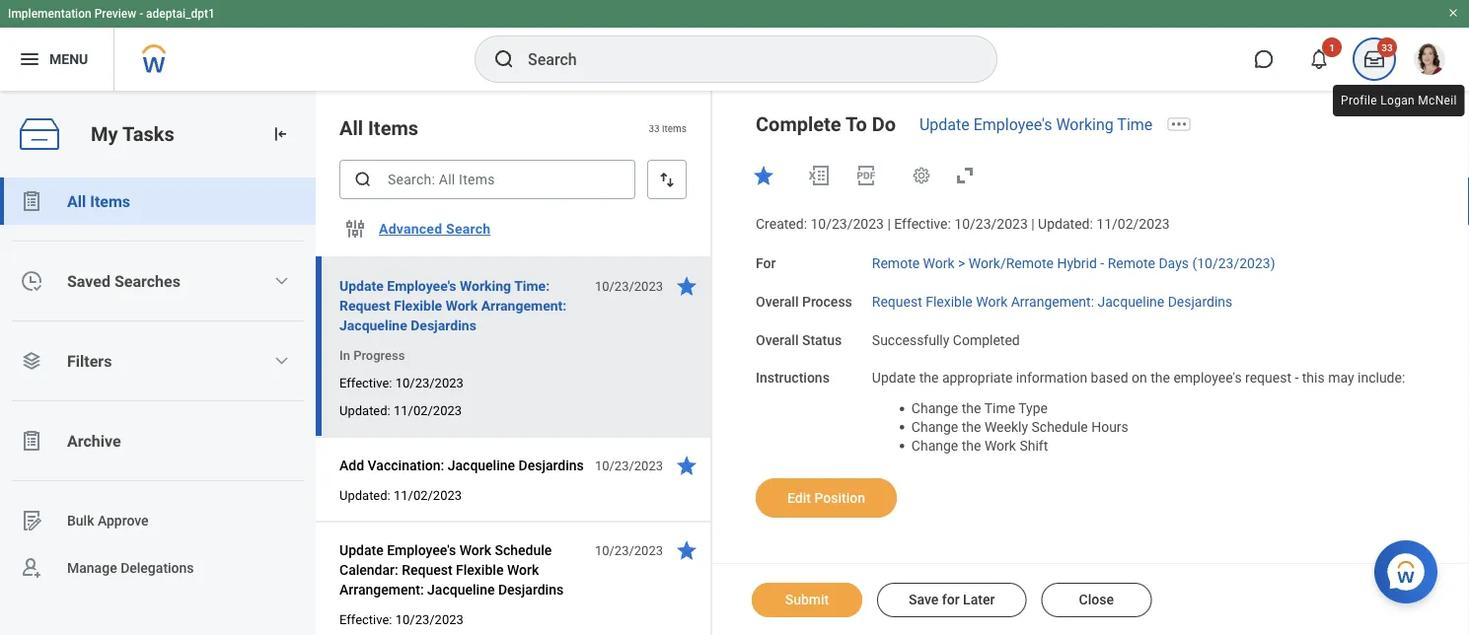 Task type: locate. For each thing, give the bounding box(es) containing it.
export to excel image
[[807, 164, 831, 187]]

1 vertical spatial chevron down image
[[274, 353, 289, 369]]

effective: 10/23/2023 down calendar:
[[339, 612, 464, 627]]

item list element
[[316, 91, 712, 635]]

sort image
[[657, 170, 677, 189]]

working
[[1056, 115, 1114, 134], [460, 278, 511, 294]]

advanced
[[379, 221, 442, 237]]

arrangement: inside the request flexible work arrangement: jacqueline desjardins link
[[1011, 294, 1094, 310]]

33 inside "item list" element
[[649, 122, 660, 134]]

change
[[912, 400, 958, 417], [912, 419, 958, 435], [912, 437, 958, 454]]

- left this
[[1295, 370, 1299, 386]]

star image for update employee's working time: request flexible work arrangement: jacqueline desjardins
[[675, 274, 699, 298]]

1 horizontal spatial remote
[[1108, 255, 1155, 272]]

complete to do
[[756, 112, 896, 136]]

all right transformation import icon on the top
[[339, 116, 363, 140]]

1 vertical spatial all
[[67, 192, 86, 211]]

update employee's work schedule calendar: request flexible work arrangement: jacqueline desjardins button
[[339, 539, 584, 602]]

overall for overall process
[[756, 294, 799, 310]]

0 horizontal spatial flexible
[[394, 297, 442, 314]]

created: 10/23/2023 | effective: 10/23/2023 | updated: 11/02/2023
[[756, 216, 1170, 232]]

my tasks element containing 33
[[1347, 37, 1402, 81]]

updated: up remote work > work/remote hybrid - remote days (10/23/2023) link
[[1038, 216, 1093, 232]]

1
[[1329, 41, 1335, 53]]

0 horizontal spatial my tasks element
[[0, 91, 316, 635]]

effective:
[[894, 216, 951, 232], [339, 375, 392, 390], [339, 612, 392, 627]]

searches
[[114, 272, 180, 291]]

manage delegations link
[[0, 545, 316, 592]]

0 horizontal spatial -
[[139, 7, 143, 21]]

2 vertical spatial 11/02/2023
[[394, 488, 462, 503]]

0 vertical spatial effective: 10/23/2023
[[339, 375, 464, 390]]

0 vertical spatial overall
[[756, 294, 799, 310]]

1 horizontal spatial request
[[402, 562, 452, 578]]

arrangement: down the time:
[[481, 297, 567, 314]]

working inside "update employee's working time: request flexible work arrangement: jacqueline desjardins"
[[460, 278, 511, 294]]

effective: down calendar:
[[339, 612, 392, 627]]

1 vertical spatial search image
[[353, 170, 373, 189]]

update for update employee's working time: request flexible work arrangement: jacqueline desjardins
[[339, 278, 384, 294]]

1 vertical spatial all items
[[67, 192, 130, 211]]

vaccination:
[[368, 457, 444, 474]]

the
[[919, 370, 939, 386], [1151, 370, 1170, 386], [962, 400, 981, 417], [962, 419, 981, 435], [962, 437, 981, 454]]

all right clipboard icon
[[67, 192, 86, 211]]

transformation import image
[[270, 124, 290, 144]]

update inside update employee's work schedule calendar: request flexible work arrangement: jacqueline desjardins
[[339, 542, 383, 558]]

1 vertical spatial overall
[[756, 332, 799, 348]]

0 vertical spatial schedule
[[1032, 419, 1088, 435]]

schedule inside update employee's work schedule calendar: request flexible work arrangement: jacqueline desjardins
[[495, 542, 552, 558]]

2 vertical spatial star image
[[675, 539, 699, 562]]

0 horizontal spatial all
[[67, 192, 86, 211]]

33 button
[[1353, 37, 1397, 81]]

employee's
[[974, 115, 1052, 134], [387, 278, 456, 294], [387, 542, 456, 558]]

flexible
[[926, 294, 973, 310], [394, 297, 442, 314], [456, 562, 504, 578]]

0 horizontal spatial 33
[[649, 122, 660, 134]]

0 vertical spatial my tasks element
[[1347, 37, 1402, 81]]

0 horizontal spatial schedule
[[495, 542, 552, 558]]

2 horizontal spatial arrangement:
[[1011, 294, 1094, 310]]

0 vertical spatial change
[[912, 400, 958, 417]]

edit position button
[[756, 479, 897, 518]]

updated: down in progress
[[339, 403, 390, 418]]

2 vertical spatial change
[[912, 437, 958, 454]]

request right calendar:
[[402, 562, 452, 578]]

0 horizontal spatial all items
[[67, 192, 130, 211]]

my tasks element containing my tasks
[[0, 91, 316, 635]]

all inside button
[[67, 192, 86, 211]]

1 vertical spatial -
[[1100, 255, 1104, 272]]

1 horizontal spatial my tasks element
[[1347, 37, 1402, 81]]

0 vertical spatial working
[[1056, 115, 1114, 134]]

0 vertical spatial -
[[139, 7, 143, 21]]

0 vertical spatial chevron down image
[[274, 273, 289, 289]]

0 horizontal spatial arrangement:
[[339, 582, 424, 598]]

adeptai_dpt1
[[146, 7, 215, 21]]

employee's inside update employee's work schedule calendar: request flexible work arrangement: jacqueline desjardins
[[387, 542, 456, 558]]

the down appropriate
[[962, 400, 981, 417]]

request
[[872, 294, 922, 310], [339, 297, 390, 314], [402, 562, 452, 578]]

Search Workday  search field
[[528, 37, 956, 81]]

desjardins
[[1168, 294, 1233, 310], [411, 317, 476, 333], [519, 457, 584, 474], [498, 582, 564, 598]]

later
[[963, 592, 995, 608]]

employee's inside "update employee's working time: request flexible work arrangement: jacqueline desjardins"
[[387, 278, 456, 294]]

submit
[[785, 592, 829, 608]]

1 horizontal spatial all items
[[339, 116, 418, 140]]

2 overall from the top
[[756, 332, 799, 348]]

in
[[339, 348, 350, 363]]

1 overall from the top
[[756, 294, 799, 310]]

update down successfully
[[872, 370, 916, 386]]

successfully completed
[[872, 332, 1020, 348]]

update for update employee's working time
[[920, 115, 970, 134]]

1 horizontal spatial 33
[[1382, 41, 1393, 53]]

2 vertical spatial employee's
[[387, 542, 456, 558]]

profile logan mcneil image
[[1414, 43, 1445, 79]]

work inside change the time type change the weekly schedule hours change the work shift
[[985, 437, 1016, 454]]

work/remote
[[969, 255, 1054, 272]]

save for later
[[909, 592, 995, 608]]

-
[[139, 7, 143, 21], [1100, 255, 1104, 272], [1295, 370, 1299, 386]]

schedule inside change the time type change the weekly schedule hours change the work shift
[[1032, 419, 1088, 435]]

on
[[1132, 370, 1147, 386]]

schedule
[[1032, 419, 1088, 435], [495, 542, 552, 558]]

update up fullscreen image
[[920, 115, 970, 134]]

clock check image
[[20, 269, 43, 293]]

Search: All Items text field
[[339, 160, 635, 199]]

0 vertical spatial 11/02/2023
[[1096, 216, 1170, 232]]

2 change from the top
[[912, 419, 958, 435]]

1 vertical spatial star image
[[675, 274, 699, 298]]

may
[[1328, 370, 1354, 386]]

working for time
[[1056, 115, 1114, 134]]

effective: down gear icon
[[894, 216, 951, 232]]

employee's down advanced
[[387, 278, 456, 294]]

1 chevron down image from the top
[[274, 273, 289, 289]]

10/23/2023
[[811, 216, 884, 232], [954, 216, 1028, 232], [595, 279, 663, 294], [395, 375, 464, 390], [595, 458, 663, 473], [595, 543, 663, 558], [395, 612, 464, 627]]

all
[[339, 116, 363, 140], [67, 192, 86, 211]]

my tasks
[[91, 122, 174, 146]]

menu banner
[[0, 0, 1469, 91]]

remote left the days
[[1108, 255, 1155, 272]]

effective: down in progress
[[339, 375, 392, 390]]

jacqueline inside "update employee's working time: request flexible work arrangement: jacqueline desjardins"
[[339, 317, 407, 333]]

1 horizontal spatial working
[[1056, 115, 1114, 134]]

effective: 10/23/2023 down progress
[[339, 375, 464, 390]]

update
[[920, 115, 970, 134], [339, 278, 384, 294], [872, 370, 916, 386], [339, 542, 383, 558]]

desjardins inside update employee's work schedule calendar: request flexible work arrangement: jacqueline desjardins
[[498, 582, 564, 598]]

1 vertical spatial change
[[912, 419, 958, 435]]

0 vertical spatial all
[[339, 116, 363, 140]]

0 vertical spatial 33
[[1382, 41, 1393, 53]]

0 horizontal spatial |
[[887, 216, 891, 232]]

clipboard image
[[20, 429, 43, 453]]

request flexible work arrangement: jacqueline desjardins link
[[872, 290, 1233, 310]]

update employee's working time: request flexible work arrangement: jacqueline desjardins button
[[339, 274, 584, 337]]

work
[[923, 255, 955, 272], [976, 294, 1008, 310], [446, 297, 478, 314], [985, 437, 1016, 454], [459, 542, 491, 558], [507, 562, 539, 578]]

2 effective: 10/23/2023 from the top
[[339, 612, 464, 627]]

- right hybrid
[[1100, 255, 1104, 272]]

remote
[[872, 255, 920, 272], [1108, 255, 1155, 272]]

33 inside "button"
[[1382, 41, 1393, 53]]

menu
[[49, 51, 88, 67]]

bulk
[[67, 513, 94, 529]]

1 horizontal spatial |
[[1031, 216, 1035, 232]]

2 vertical spatial -
[[1295, 370, 1299, 386]]

0 horizontal spatial search image
[[353, 170, 373, 189]]

information
[[1016, 370, 1087, 386]]

0 vertical spatial updated: 11/02/2023
[[339, 403, 462, 418]]

0 horizontal spatial items
[[90, 192, 130, 211]]

shift
[[1020, 437, 1048, 454]]

all items
[[339, 116, 418, 140], [67, 192, 130, 211]]

update up calendar:
[[339, 542, 383, 558]]

1 vertical spatial my tasks element
[[0, 91, 316, 635]]

1 horizontal spatial items
[[368, 116, 418, 140]]

for
[[756, 255, 776, 272]]

manage delegations
[[67, 560, 194, 576]]

update inside "update employee's working time: request flexible work arrangement: jacqueline desjardins"
[[339, 278, 384, 294]]

chevron down image
[[274, 273, 289, 289], [274, 353, 289, 369]]

0 vertical spatial items
[[368, 116, 418, 140]]

update for update the appropriate information based on the employee's request - this may include:
[[872, 370, 916, 386]]

11/02/2023
[[1096, 216, 1170, 232], [394, 403, 462, 418], [394, 488, 462, 503]]

update for update employee's work schedule calendar: request flexible work arrangement: jacqueline desjardins
[[339, 542, 383, 558]]

1 vertical spatial updated:
[[339, 403, 390, 418]]

chevron down image inside the saved searches dropdown button
[[274, 273, 289, 289]]

created:
[[756, 216, 807, 232]]

11/02/2023 up vaccination:
[[394, 403, 462, 418]]

time inside change the time type change the weekly schedule hours change the work shift
[[984, 400, 1015, 417]]

for
[[942, 592, 960, 608]]

1 horizontal spatial flexible
[[456, 562, 504, 578]]

1 remote from the left
[[872, 255, 920, 272]]

1 vertical spatial schedule
[[495, 542, 552, 558]]

the left weekly
[[962, 419, 981, 435]]

1 horizontal spatial schedule
[[1032, 419, 1088, 435]]

to
[[846, 112, 867, 136]]

work inside "update employee's working time: request flexible work arrangement: jacqueline desjardins"
[[446, 297, 478, 314]]

overall up instructions
[[756, 332, 799, 348]]

0 vertical spatial time
[[1117, 115, 1153, 134]]

1 vertical spatial working
[[460, 278, 511, 294]]

0 horizontal spatial request
[[339, 297, 390, 314]]

0 vertical spatial all items
[[339, 116, 418, 140]]

0 horizontal spatial remote
[[872, 255, 920, 272]]

0 vertical spatial employee's
[[974, 115, 1052, 134]]

calendar:
[[339, 562, 398, 578]]

2 chevron down image from the top
[[274, 353, 289, 369]]

1 button
[[1297, 37, 1342, 81]]

0 horizontal spatial working
[[460, 278, 511, 294]]

0 vertical spatial updated:
[[1038, 216, 1093, 232]]

items
[[662, 122, 687, 134]]

my tasks element inside 'menu' banner
[[1347, 37, 1402, 81]]

all items inside "item list" element
[[339, 116, 418, 140]]

2 vertical spatial effective:
[[339, 612, 392, 627]]

1 horizontal spatial time
[[1117, 115, 1153, 134]]

1 vertical spatial effective: 10/23/2023
[[339, 612, 464, 627]]

fullscreen image
[[953, 164, 977, 187]]

33 left the profile logan mcneil icon
[[1382, 41, 1393, 53]]

close button
[[1041, 583, 1152, 618]]

list
[[0, 178, 316, 592]]

close environment banner image
[[1447, 7, 1459, 19]]

- inside 'menu' banner
[[139, 7, 143, 21]]

user plus image
[[20, 556, 43, 580]]

flexible inside update employee's work schedule calendar: request flexible work arrangement: jacqueline desjardins
[[456, 562, 504, 578]]

request up in progress
[[339, 297, 390, 314]]

1 vertical spatial employee's
[[387, 278, 456, 294]]

33 left items
[[649, 122, 660, 134]]

all inside "item list" element
[[339, 116, 363, 140]]

11/02/2023 up the days
[[1096, 216, 1170, 232]]

updated: 11/02/2023 down vaccination:
[[339, 488, 462, 503]]

1 | from the left
[[887, 216, 891, 232]]

arrangement: down 'remote work > work/remote hybrid - remote days (10/23/2023)'
[[1011, 294, 1094, 310]]

mcneil
[[1418, 94, 1457, 108]]

2 horizontal spatial -
[[1295, 370, 1299, 386]]

1 vertical spatial 33
[[649, 122, 660, 134]]

request inside "update employee's working time: request flexible work arrangement: jacqueline desjardins"
[[339, 297, 390, 314]]

items
[[368, 116, 418, 140], [90, 192, 130, 211]]

arrangement: down calendar:
[[339, 582, 424, 598]]

updated: down "add" at the left bottom of the page
[[339, 488, 390, 503]]

- right preview
[[139, 7, 143, 21]]

1 horizontal spatial all
[[339, 116, 363, 140]]

1 vertical spatial time
[[984, 400, 1015, 417]]

1 vertical spatial updated: 11/02/2023
[[339, 488, 462, 503]]

updated: 11/02/2023 up vaccination:
[[339, 403, 462, 418]]

advanced search button
[[371, 209, 499, 249]]

update employee's working time
[[920, 115, 1153, 134]]

edit position
[[787, 490, 865, 506]]

update down "configure" image
[[339, 278, 384, 294]]

overall down for
[[756, 294, 799, 310]]

items inside button
[[90, 192, 130, 211]]

remote left >
[[872, 255, 920, 272]]

jacqueline
[[1098, 294, 1164, 310], [339, 317, 407, 333], [448, 457, 515, 474], [427, 582, 495, 598]]

updated:
[[1038, 216, 1093, 232], [339, 403, 390, 418], [339, 488, 390, 503]]

1 vertical spatial items
[[90, 192, 130, 211]]

request up successfully
[[872, 294, 922, 310]]

edit
[[787, 490, 811, 506]]

employee's up calendar:
[[387, 542, 456, 558]]

0 horizontal spatial time
[[984, 400, 1015, 417]]

1 horizontal spatial arrangement:
[[481, 297, 567, 314]]

completed
[[953, 332, 1020, 348]]

33
[[1382, 41, 1393, 53], [649, 122, 660, 134]]

type
[[1018, 400, 1048, 417]]

arrangement:
[[1011, 294, 1094, 310], [481, 297, 567, 314], [339, 582, 424, 598]]

33 for 33 items
[[649, 122, 660, 134]]

arrangement: inside update employee's work schedule calendar: request flexible work arrangement: jacqueline desjardins
[[339, 582, 424, 598]]

employee's up fullscreen image
[[974, 115, 1052, 134]]

1 horizontal spatial -
[[1100, 255, 1104, 272]]

my
[[91, 122, 118, 146]]

configure image
[[343, 217, 367, 241]]

chevron down image inside the filters dropdown button
[[274, 353, 289, 369]]

11/02/2023 down vaccination:
[[394, 488, 462, 503]]

1 horizontal spatial search image
[[492, 47, 516, 71]]

this
[[1302, 370, 1325, 386]]

search image
[[492, 47, 516, 71], [353, 170, 373, 189]]

hybrid
[[1057, 255, 1097, 272]]

the down the successfully completed
[[919, 370, 939, 386]]

my tasks element
[[1347, 37, 1402, 81], [0, 91, 316, 635]]

star image
[[752, 164, 776, 187], [675, 274, 699, 298], [675, 539, 699, 562]]



Task type: vqa. For each thing, say whether or not it's contained in the screenshot.
related actions ICON
no



Task type: describe. For each thing, give the bounding box(es) containing it.
all items button
[[0, 178, 316, 225]]

do
[[872, 112, 896, 136]]

rename image
[[20, 509, 43, 533]]

2 vertical spatial updated:
[[339, 488, 390, 503]]

request
[[1245, 370, 1292, 386]]

1 updated: 11/02/2023 from the top
[[339, 403, 462, 418]]

0 vertical spatial star image
[[752, 164, 776, 187]]

progress
[[353, 348, 405, 363]]

2 horizontal spatial request
[[872, 294, 922, 310]]

implementation
[[8, 7, 91, 21]]

1 vertical spatial 11/02/2023
[[394, 403, 462, 418]]

time:
[[514, 278, 550, 294]]

list containing all items
[[0, 178, 316, 592]]

bulk approve link
[[0, 497, 316, 545]]

delegations
[[120, 560, 194, 576]]

gear image
[[912, 166, 931, 185]]

employee's for update employee's working time
[[974, 115, 1052, 134]]

1 change from the top
[[912, 400, 958, 417]]

approve
[[98, 513, 149, 529]]

remote work > work/remote hybrid - remote days (10/23/2023)
[[872, 255, 1275, 272]]

update employee's work schedule calendar: request flexible work arrangement: jacqueline desjardins
[[339, 542, 564, 598]]

notifications large image
[[1309, 49, 1329, 69]]

>
[[958, 255, 965, 272]]

jacqueline inside update employee's work schedule calendar: request flexible work arrangement: jacqueline desjardins
[[427, 582, 495, 598]]

saved
[[67, 272, 110, 291]]

update the appropriate information based on the employee's request - this may include:
[[872, 370, 1405, 386]]

implementation preview -   adeptai_dpt1
[[8, 7, 215, 21]]

search
[[446, 221, 491, 237]]

employee's
[[1174, 370, 1242, 386]]

employee's for update employee's work schedule calendar: request flexible work arrangement: jacqueline desjardins
[[387, 542, 456, 558]]

2 horizontal spatial flexible
[[926, 294, 973, 310]]

hours
[[1091, 419, 1129, 435]]

complete
[[756, 112, 841, 136]]

request flexible work arrangement: jacqueline desjardins
[[872, 294, 1233, 310]]

save for later button
[[877, 583, 1026, 618]]

2 remote from the left
[[1108, 255, 1155, 272]]

profile logan mcneil
[[1341, 94, 1457, 108]]

the left shift
[[962, 437, 981, 454]]

days
[[1159, 255, 1189, 272]]

include:
[[1358, 370, 1405, 386]]

chevron down image for filters
[[274, 353, 289, 369]]

overall process
[[756, 294, 852, 310]]

saved searches
[[67, 272, 180, 291]]

the right on
[[1151, 370, 1170, 386]]

change the time type change the weekly schedule hours change the work shift
[[912, 400, 1129, 454]]

0 vertical spatial search image
[[492, 47, 516, 71]]

star image
[[675, 454, 699, 478]]

profile
[[1341, 94, 1377, 108]]

flexible inside "update employee's working time: request flexible work arrangement: jacqueline desjardins"
[[394, 297, 442, 314]]

view printable version (pdf) image
[[854, 164, 878, 187]]

archive button
[[0, 417, 316, 465]]

2 updated: 11/02/2023 from the top
[[339, 488, 462, 503]]

update employee's working time link
[[920, 115, 1153, 134]]

1 vertical spatial effective:
[[339, 375, 392, 390]]

justify image
[[18, 47, 41, 71]]

update employee's working time: request flexible work arrangement: jacqueline desjardins
[[339, 278, 567, 333]]

(10/23/2023)
[[1192, 255, 1275, 272]]

status
[[802, 332, 842, 348]]

clipboard image
[[20, 189, 43, 213]]

instructions
[[756, 370, 830, 386]]

arrangement: inside "update employee's working time: request flexible work arrangement: jacqueline desjardins"
[[481, 297, 567, 314]]

33 items
[[649, 122, 687, 134]]

tasks
[[122, 122, 174, 146]]

inbox large image
[[1365, 49, 1384, 69]]

employee's for update employee's working time: request flexible work arrangement: jacqueline desjardins
[[387, 278, 456, 294]]

filters button
[[0, 337, 316, 385]]

33 for 33
[[1382, 41, 1393, 53]]

manage
[[67, 560, 117, 576]]

submit button
[[752, 583, 862, 618]]

saved searches button
[[0, 258, 316, 305]]

request inside update employee's work schedule calendar: request flexible work arrangement: jacqueline desjardins
[[402, 562, 452, 578]]

0 vertical spatial effective:
[[894, 216, 951, 232]]

2 | from the left
[[1031, 216, 1035, 232]]

1 effective: 10/23/2023 from the top
[[339, 375, 464, 390]]

add vaccination: jacqueline desjardins button
[[339, 454, 584, 478]]

process
[[802, 294, 852, 310]]

items inside "item list" element
[[368, 116, 418, 140]]

perspective image
[[20, 349, 43, 373]]

advanced search
[[379, 221, 491, 237]]

all items inside button
[[67, 192, 130, 211]]

add vaccination: jacqueline desjardins
[[339, 457, 584, 474]]

successfully
[[872, 332, 950, 348]]

menu button
[[0, 28, 114, 91]]

overall status element
[[872, 320, 1020, 349]]

based
[[1091, 370, 1128, 386]]

3 change from the top
[[912, 437, 958, 454]]

overall for overall status
[[756, 332, 799, 348]]

desjardins inside "update employee's working time: request flexible work arrangement: jacqueline desjardins"
[[411, 317, 476, 333]]

action bar region
[[712, 563, 1469, 635]]

appropriate
[[942, 370, 1013, 386]]

bulk approve
[[67, 513, 149, 529]]

in progress
[[339, 348, 405, 363]]

close
[[1079, 592, 1114, 608]]

weekly
[[985, 419, 1028, 435]]

profile logan mcneil tooltip
[[1329, 81, 1469, 120]]

add
[[339, 457, 364, 474]]

star image for update employee's work schedule calendar: request flexible work arrangement: jacqueline desjardins
[[675, 539, 699, 562]]

logan
[[1381, 94, 1415, 108]]

preview
[[94, 7, 136, 21]]

filters
[[67, 352, 112, 370]]

save
[[909, 592, 939, 608]]

working for time:
[[460, 278, 511, 294]]

archive
[[67, 432, 121, 450]]

overall status
[[756, 332, 842, 348]]

remote work > work/remote hybrid - remote days (10/23/2023) link
[[872, 251, 1275, 272]]

chevron down image for saved searches
[[274, 273, 289, 289]]



